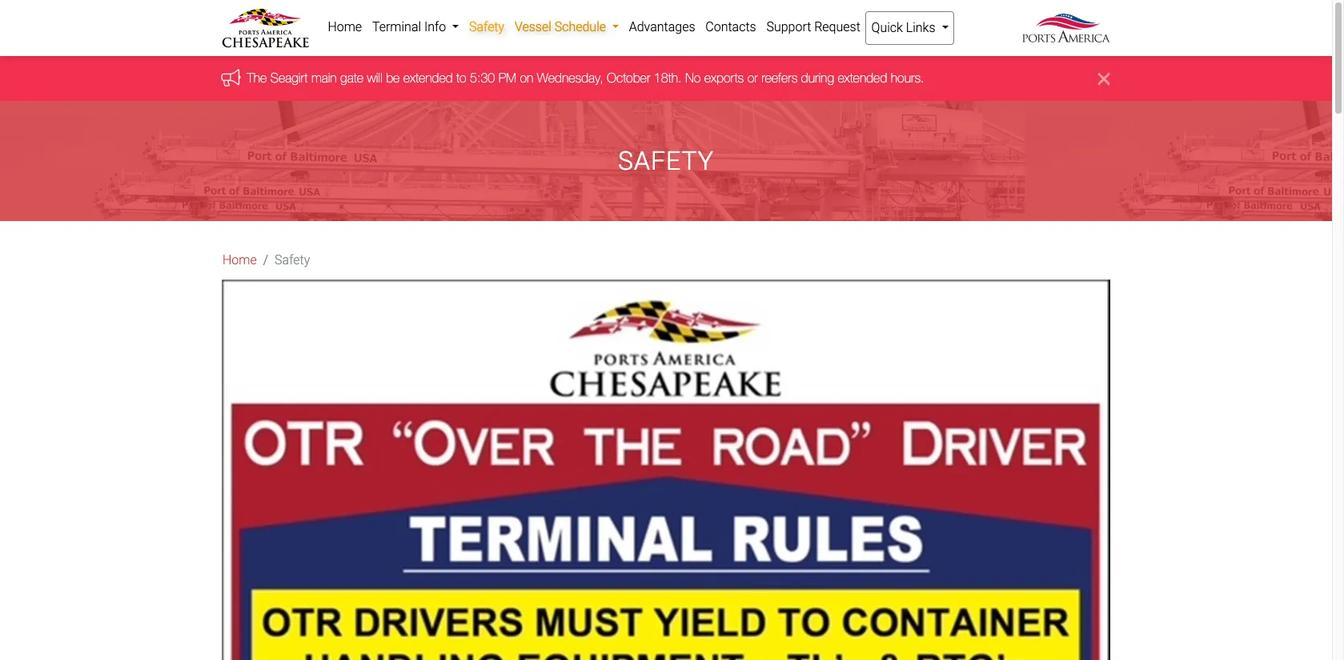 Task type: describe. For each thing, give the bounding box(es) containing it.
terminal
[[372, 19, 421, 34]]

the seagirt main gate will be extended to 5:30 pm on wednesday, october 18th.  no exports or reefers during extended hours. link
[[247, 71, 925, 85]]

18th.
[[655, 71, 682, 85]]

no
[[686, 71, 702, 85]]

seagirt
[[271, 71, 308, 85]]

1 vertical spatial home link
[[223, 251, 257, 270]]

contacts link
[[701, 11, 762, 43]]

during
[[802, 71, 835, 85]]

exports
[[705, 71, 745, 85]]

request
[[815, 19, 861, 34]]

to
[[457, 71, 467, 85]]

schedule
[[555, 19, 606, 34]]

vessel schedule
[[515, 19, 609, 34]]

info
[[424, 19, 446, 34]]

home for the bottom home "link"
[[223, 253, 257, 268]]

october
[[608, 71, 651, 85]]

main
[[312, 71, 337, 85]]

wednesday,
[[538, 71, 604, 85]]

terminal info
[[372, 19, 449, 34]]

advantages link
[[624, 11, 701, 43]]

0 vertical spatial home link
[[323, 11, 367, 43]]

quick
[[872, 20, 903, 35]]

2 vertical spatial safety
[[275, 253, 310, 268]]

on
[[521, 71, 534, 85]]

the
[[247, 71, 267, 85]]

will
[[368, 71, 383, 85]]

vessel
[[515, 19, 552, 34]]

support request
[[767, 19, 861, 34]]

2 extended from the left
[[839, 71, 888, 85]]



Task type: locate. For each thing, give the bounding box(es) containing it.
home for the top home "link"
[[328, 19, 362, 34]]

0 horizontal spatial home
[[223, 253, 257, 268]]

links
[[907, 20, 936, 35]]

1 extended from the left
[[404, 71, 454, 85]]

1 horizontal spatial home
[[328, 19, 362, 34]]

safety link
[[464, 11, 510, 43]]

home link
[[323, 11, 367, 43], [223, 251, 257, 270]]

bullhorn image
[[222, 69, 247, 86]]

be
[[387, 71, 400, 85]]

otr driver terminal rules image
[[222, 280, 1111, 660]]

0 horizontal spatial home link
[[223, 251, 257, 270]]

0 vertical spatial safety
[[469, 19, 505, 34]]

support
[[767, 19, 812, 34]]

1 horizontal spatial safety
[[469, 19, 505, 34]]

1 horizontal spatial extended
[[839, 71, 888, 85]]

support request link
[[762, 11, 866, 43]]

1 horizontal spatial home link
[[323, 11, 367, 43]]

0 horizontal spatial extended
[[404, 71, 454, 85]]

the seagirt main gate will be extended to 5:30 pm on wednesday, october 18th.  no exports or reefers during extended hours. alert
[[0, 56, 1333, 101]]

home inside "link"
[[328, 19, 362, 34]]

extended
[[404, 71, 454, 85], [839, 71, 888, 85]]

close image
[[1099, 69, 1111, 88]]

advantages
[[629, 19, 696, 34]]

vessel schedule link
[[510, 11, 624, 43]]

extended right during
[[839, 71, 888, 85]]

quick links
[[872, 20, 939, 35]]

or
[[748, 71, 759, 85]]

reefers
[[762, 71, 798, 85]]

2 horizontal spatial safety
[[618, 146, 714, 176]]

1 vertical spatial home
[[223, 253, 257, 268]]

extended left to
[[404, 71, 454, 85]]

0 horizontal spatial safety
[[275, 253, 310, 268]]

0 vertical spatial home
[[328, 19, 362, 34]]

1 vertical spatial safety
[[618, 146, 714, 176]]

safety
[[469, 19, 505, 34], [618, 146, 714, 176], [275, 253, 310, 268]]

hours.
[[892, 71, 925, 85]]

pm
[[499, 71, 517, 85]]

home
[[328, 19, 362, 34], [223, 253, 257, 268]]

contacts
[[706, 19, 757, 34]]

gate
[[341, 71, 364, 85]]

the seagirt main gate will be extended to 5:30 pm on wednesday, october 18th.  no exports or reefers during extended hours.
[[247, 71, 925, 85]]

5:30
[[471, 71, 496, 85]]

terminal info link
[[367, 11, 464, 43]]

quick links link
[[866, 11, 955, 45]]



Task type: vqa. For each thing, say whether or not it's contained in the screenshot.
Welcome
no



